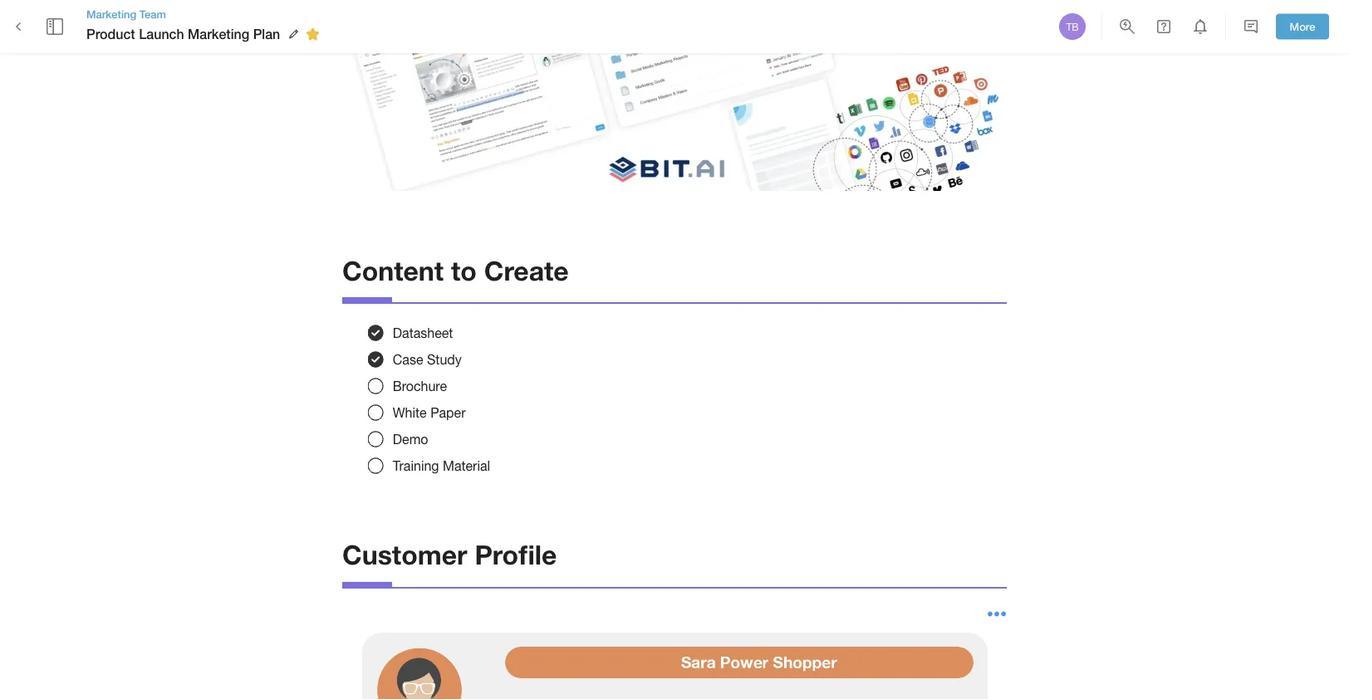 Task type: locate. For each thing, give the bounding box(es) containing it.
marketing down marketing team link
[[188, 26, 249, 42]]

study
[[427, 352, 462, 368]]

case study
[[393, 352, 462, 368]]

1 vertical spatial marketing
[[188, 26, 249, 42]]

0 horizontal spatial marketing
[[86, 7, 136, 20]]

content
[[342, 255, 444, 286]]

profile
[[475, 539, 557, 571]]

content to create
[[342, 255, 569, 286]]

marketing
[[86, 7, 136, 20], [188, 26, 249, 42]]

0 vertical spatial marketing
[[86, 7, 136, 20]]

white paper
[[393, 405, 466, 421]]

product
[[86, 26, 135, 42]]

team
[[139, 7, 166, 20]]

to
[[451, 255, 477, 286]]

paper
[[431, 405, 466, 421]]

launch
[[139, 26, 184, 42]]

product launch marketing plan
[[86, 26, 280, 42]]

training material
[[393, 459, 490, 474]]

1 horizontal spatial marketing
[[188, 26, 249, 42]]

plan
[[253, 26, 280, 42]]

marketing up product
[[86, 7, 136, 20]]

tb button
[[1057, 11, 1089, 42]]

material
[[443, 459, 490, 474]]

remove favorite image
[[303, 24, 323, 44]]

create
[[484, 255, 569, 286]]

customer profile
[[342, 539, 557, 571]]



Task type: vqa. For each thing, say whether or not it's contained in the screenshot.
Profile on the bottom of page
yes



Task type: describe. For each thing, give the bounding box(es) containing it.
case
[[393, 352, 423, 368]]

marketing team link
[[86, 7, 325, 22]]

white
[[393, 405, 427, 421]]

marketing team
[[86, 7, 166, 20]]

brochure
[[393, 379, 447, 394]]

datasheet
[[393, 326, 453, 341]]

more
[[1290, 20, 1316, 33]]

more button
[[1276, 14, 1330, 39]]

customer
[[342, 539, 467, 571]]

tb
[[1066, 21, 1079, 32]]

demo
[[393, 432, 428, 447]]

training
[[393, 459, 439, 474]]



